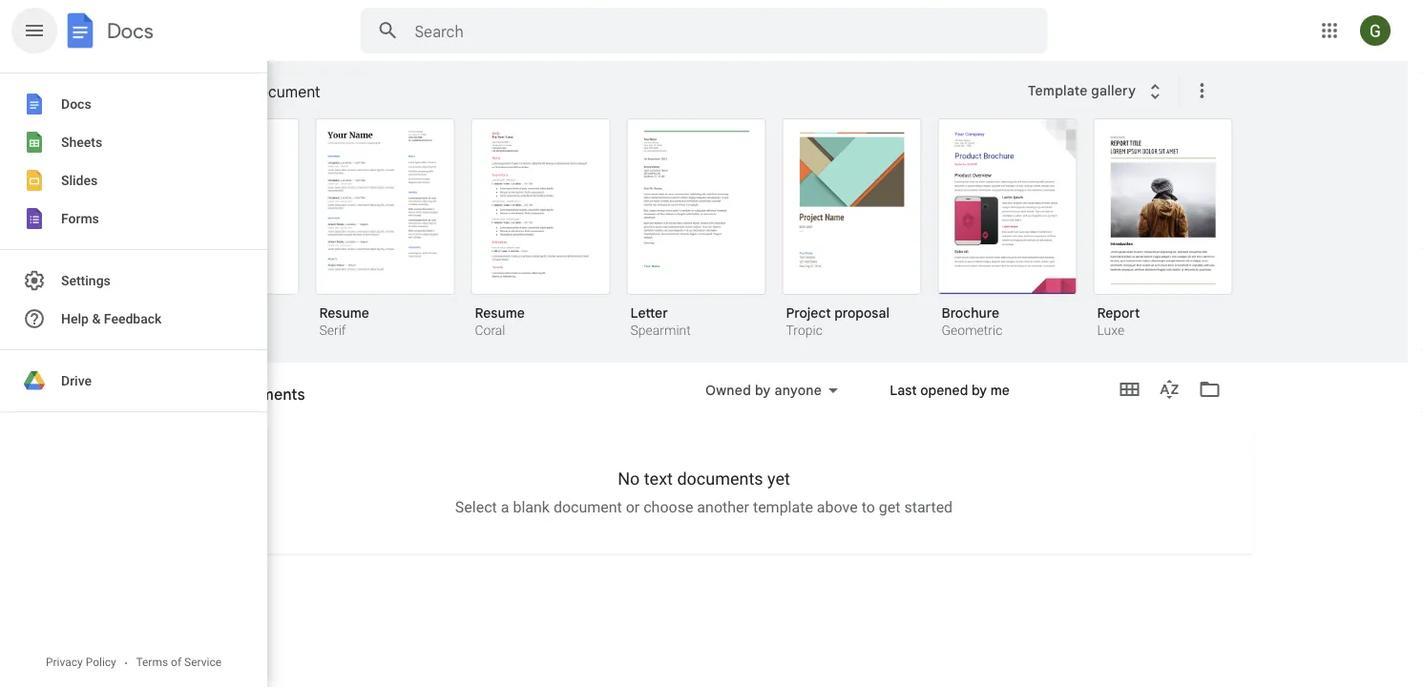 Task type: describe. For each thing, give the bounding box(es) containing it.
search image
[[369, 11, 407, 50]]

2 resume option from the left
[[471, 118, 611, 341]]

brochure geometric
[[942, 305, 1003, 339]]

above
[[817, 498, 858, 517]]

start a new document heading
[[168, 61, 1016, 122]]

project proposal tropic
[[786, 305, 890, 339]]

serif
[[319, 323, 346, 339]]

terms of service link
[[131, 656, 226, 671]]

help
[[61, 311, 89, 327]]

list box containing blank
[[160, 115, 1258, 364]]

yet
[[768, 469, 791, 489]]

started
[[905, 498, 953, 517]]

resume for resume coral
[[475, 305, 525, 321]]

owned by anyone button
[[693, 379, 851, 402]]

template
[[1028, 82, 1088, 99]]

brochure option
[[938, 118, 1078, 341]]

resume coral
[[475, 305, 525, 339]]

tropic
[[786, 323, 823, 339]]

documents inside no text documents yet select a blank document or choose another template above to get started
[[677, 469, 764, 489]]

resume for resume serif
[[319, 305, 369, 321]]

Search bar text field
[[415, 22, 1000, 41]]

text
[[644, 469, 673, 489]]

last
[[890, 382, 917, 399]]

to
[[862, 498, 876, 517]]

owned
[[706, 382, 752, 399]]

recent documents heading
[[155, 363, 665, 424]]

resume serif
[[319, 305, 369, 339]]

new
[[218, 82, 246, 101]]

no text documents yet select a blank document or choose another template above to get started
[[455, 469, 953, 517]]

slides
[[61, 173, 98, 188]]

start a new document
[[168, 82, 320, 101]]

last opened by me
[[890, 382, 1010, 399]]

another
[[697, 498, 750, 517]]

me
[[991, 382, 1010, 399]]

a inside no text documents yet select a blank document or choose another template above to get started
[[501, 498, 509, 517]]

docs menu
[[0, 0, 267, 689]]

report luxe
[[1098, 305, 1141, 339]]

document inside no text documents yet select a blank document or choose another template above to get started
[[554, 498, 622, 517]]

blank
[[164, 305, 199, 321]]

blank
[[513, 498, 550, 517]]

proposal
[[835, 305, 890, 321]]

report
[[1098, 305, 1141, 321]]

by inside popup button
[[755, 382, 771, 399]]

template
[[753, 498, 814, 517]]

sheets
[[61, 134, 102, 150]]

spearmint
[[631, 323, 691, 339]]



Task type: vqa. For each thing, say whether or not it's contained in the screenshot.
Options
no



Task type: locate. For each thing, give the bounding box(es) containing it.
documents inside "heading"
[[225, 385, 305, 404]]

by left me
[[972, 382, 987, 399]]

coral
[[475, 323, 506, 339]]

no
[[618, 469, 640, 489]]

of
[[171, 656, 182, 669]]

privacy policy link
[[41, 656, 121, 671]]

recent documents inside "heading"
[[170, 385, 305, 404]]

1 horizontal spatial resume
[[475, 305, 525, 321]]

1 horizontal spatial by
[[972, 382, 987, 399]]

blank option
[[160, 118, 299, 335]]

letter option
[[627, 118, 766, 341]]

start
[[168, 82, 202, 101]]

project proposal option
[[783, 118, 922, 341]]

opened
[[921, 382, 969, 399]]

list box
[[160, 115, 1258, 364]]

2 resume from the left
[[475, 305, 525, 321]]

1 horizontal spatial a
[[501, 498, 509, 517]]

resume up coral
[[475, 305, 525, 321]]

no text documents yet region
[[155, 469, 1253, 517]]

1 horizontal spatial resume option
[[471, 118, 611, 341]]

template gallery button
[[1016, 74, 1180, 108]]

owned by anyone
[[706, 382, 822, 399]]

1 by from the left
[[755, 382, 771, 399]]

document left or at the bottom of the page
[[554, 498, 622, 517]]

recent
[[170, 385, 221, 404], [155, 392, 199, 409]]

0 vertical spatial a
[[206, 82, 214, 101]]

or
[[626, 498, 640, 517]]

documents
[[225, 385, 305, 404], [203, 392, 273, 409], [677, 469, 764, 489]]

0 vertical spatial document
[[250, 82, 320, 101]]

terms
[[136, 656, 168, 669]]

a inside heading
[[206, 82, 214, 101]]

a left blank
[[501, 498, 509, 517]]

1 vertical spatial document
[[554, 498, 622, 517]]

gallery
[[1092, 82, 1137, 99]]

0 horizontal spatial by
[[755, 382, 771, 399]]

by right owned
[[755, 382, 771, 399]]

feedback
[[104, 311, 162, 327]]

0 horizontal spatial resume option
[[316, 118, 455, 341]]

letter spearmint
[[631, 305, 691, 339]]

project
[[786, 305, 831, 321]]

1 vertical spatial a
[[501, 498, 509, 517]]

help & feedback
[[61, 311, 162, 327]]

·
[[124, 656, 128, 671]]

recent inside 'recent documents' "heading"
[[170, 385, 221, 404]]

resume
[[319, 305, 369, 321], [475, 305, 525, 321]]

resume option
[[316, 118, 455, 341], [471, 118, 611, 341]]

more actions. image
[[1187, 79, 1214, 102]]

0 horizontal spatial document
[[250, 82, 320, 101]]

&
[[92, 311, 101, 327]]

privacy
[[46, 656, 83, 669]]

a
[[206, 82, 214, 101], [501, 498, 509, 517]]

letter
[[631, 305, 668, 321]]

a left new
[[206, 82, 214, 101]]

service
[[184, 656, 222, 669]]

by
[[755, 382, 771, 399], [972, 382, 987, 399]]

2 by from the left
[[972, 382, 987, 399]]

document inside heading
[[250, 82, 320, 101]]

1 horizontal spatial document
[[554, 498, 622, 517]]

document right new
[[250, 82, 320, 101]]

0 horizontal spatial a
[[206, 82, 214, 101]]

0 horizontal spatial resume
[[319, 305, 369, 321]]

document
[[250, 82, 320, 101], [554, 498, 622, 517]]

get
[[879, 498, 901, 517]]

docs
[[101, 18, 148, 43], [107, 18, 153, 43], [61, 96, 91, 112]]

report option
[[1094, 118, 1233, 341]]

privacy policy · terms of service
[[46, 656, 222, 671]]

None search field
[[360, 8, 1048, 53]]

main menu image
[[23, 19, 46, 42]]

choose
[[644, 498, 694, 517]]

anyone
[[775, 382, 822, 399]]

brochure
[[942, 305, 1000, 321]]

geometric
[[942, 323, 1003, 339]]

select
[[455, 498, 497, 517]]

settings
[[61, 273, 111, 289]]

luxe
[[1098, 323, 1125, 339]]

drive
[[61, 373, 92, 389]]

policy
[[86, 656, 116, 669]]

1 resume option from the left
[[316, 118, 455, 341]]

recent documents
[[170, 385, 305, 404], [155, 392, 273, 409]]

template gallery
[[1028, 82, 1137, 99]]

forms
[[61, 211, 99, 227]]

docs link
[[23, 0, 148, 235], [61, 11, 153, 53]]

1 resume from the left
[[319, 305, 369, 321]]

resume up serif
[[319, 305, 369, 321]]



